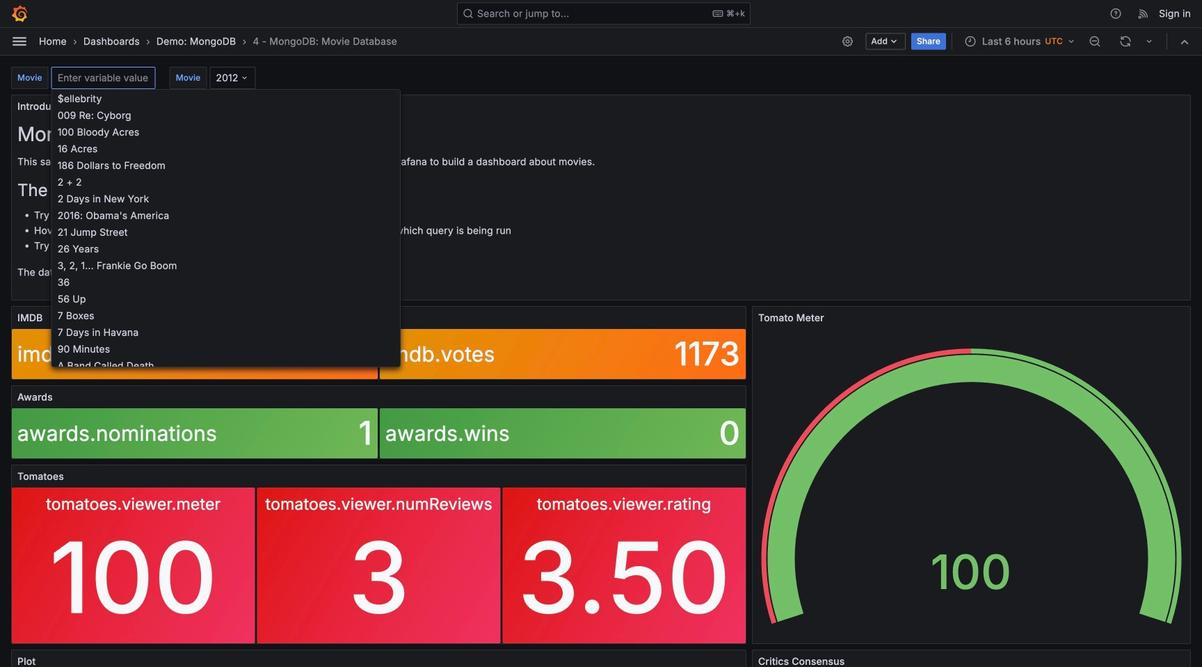 Task type: vqa. For each thing, say whether or not it's contained in the screenshot.
Expand section Dashboards image
no



Task type: describe. For each thing, give the bounding box(es) containing it.
grafana image
[[11, 5, 28, 22]]

open menu image
[[11, 33, 28, 50]]

dashboard settings image
[[841, 35, 854, 48]]

variable options element
[[52, 90, 400, 667]]



Task type: locate. For each thing, give the bounding box(es) containing it.
help image
[[1110, 7, 1122, 20]]

None button
[[52, 90, 400, 106], [52, 106, 400, 123], [52, 123, 400, 140], [52, 140, 400, 157], [52, 157, 400, 173], [52, 173, 400, 190], [52, 190, 400, 207], [52, 207, 400, 223], [52, 223, 400, 240], [52, 240, 400, 257], [52, 257, 400, 273], [52, 273, 400, 290], [52, 290, 400, 307], [52, 307, 400, 324], [52, 324, 400, 340], [52, 340, 400, 357], [52, 357, 400, 374], [52, 90, 400, 106], [52, 106, 400, 123], [52, 123, 400, 140], [52, 140, 400, 157], [52, 157, 400, 173], [52, 173, 400, 190], [52, 190, 400, 207], [52, 207, 400, 223], [52, 223, 400, 240], [52, 240, 400, 257], [52, 257, 400, 273], [52, 273, 400, 290], [52, 290, 400, 307], [52, 307, 400, 324], [52, 324, 400, 340], [52, 340, 400, 357], [52, 357, 400, 374]]

auto refresh turned off. choose refresh time interval image
[[1144, 36, 1155, 47]]

news image
[[1138, 7, 1150, 20]]

refresh dashboard image
[[1119, 35, 1132, 48]]

Enter variable value text field
[[51, 67, 156, 89]]

zoom out time range image
[[1089, 35, 1101, 48]]



